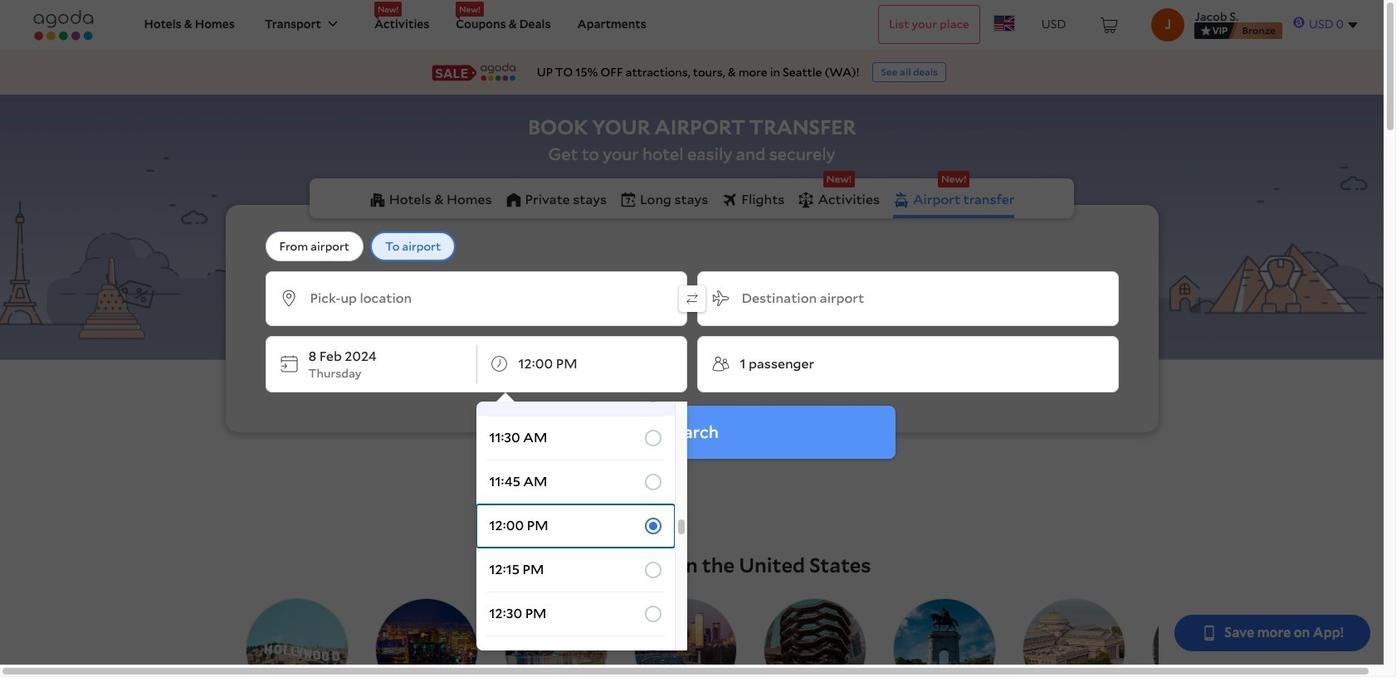 Task type: vqa. For each thing, say whether or not it's contained in the screenshot.
2nd Tab from the left
yes



Task type: locate. For each thing, give the bounding box(es) containing it.
0 horizontal spatial none field
[[265, 272, 687, 326]]

dialog
[[476, 373, 687, 677]]

1 horizontal spatial none field
[[697, 272, 1119, 326]]

star_with_vip image
[[1202, 25, 1229, 35]]

english image
[[993, 15, 1015, 32]]

1 tab from the left
[[798, 171, 880, 218]]

2 tab from the left
[[893, 171, 1015, 218]]

None field
[[265, 272, 687, 326], [697, 272, 1119, 326]]

tab
[[798, 171, 880, 218], [893, 171, 1015, 218]]

tab panel
[[0, 0, 1384, 677]]

undefined field
[[476, 336, 687, 393]]

1 horizontal spatial tab
[[893, 171, 1015, 218]]

1 none field from the left
[[265, 272, 687, 326]]

0 horizontal spatial tab
[[798, 171, 880, 218]]

tab list
[[309, 171, 1074, 218]]

2 none field from the left
[[697, 272, 1119, 326]]



Task type: describe. For each thing, give the bounding box(es) containing it.
primary logo image
[[27, 10, 100, 40]]

none field destination airport
[[697, 272, 1119, 326]]

Pick-up location text field
[[308, 289, 637, 309]]

none field pick-up location
[[265, 272, 687, 326]]

agodacash image
[[1293, 16, 1306, 29]]

Destination airport text field
[[740, 289, 1069, 309]]

Select pick-up date. Current pick-up date is 2/8/2024 field
[[265, 336, 476, 393]]



